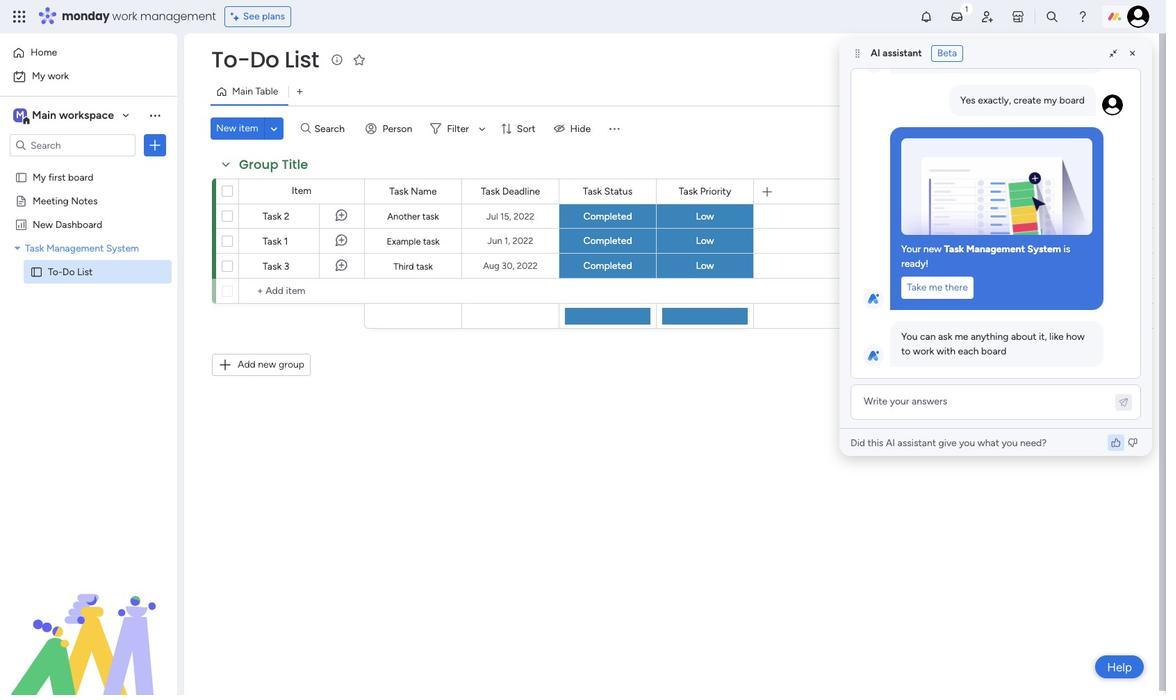 Task type: locate. For each thing, give the bounding box(es) containing it.
2 vertical spatial task
[[416, 261, 433, 271]]

ai right the ai assistant icon
[[871, 47, 881, 59]]

completed for task 2
[[584, 210, 632, 222]]

list
[[285, 44, 319, 75], [77, 266, 93, 277]]

0 horizontal spatial list
[[77, 266, 93, 277]]

how
[[1066, 331, 1085, 343]]

work right monday
[[112, 8, 137, 24]]

example
[[387, 236, 421, 246]]

2022 right 1, at left top
[[513, 236, 534, 246]]

new right the public dashboard icon
[[33, 218, 53, 230]]

completed for task 3
[[584, 260, 632, 272]]

2
[[284, 211, 290, 222]]

1 vertical spatial lottie animation image
[[0, 555, 177, 695]]

need?
[[1020, 437, 1047, 449]]

assistant image
[[868, 351, 879, 362]]

task deadline
[[481, 185, 540, 197]]

do
[[250, 44, 279, 75], [62, 266, 75, 277]]

main inside button
[[232, 86, 253, 97]]

0 vertical spatial board
[[1060, 95, 1085, 106]]

2022 right 30,
[[517, 261, 538, 271]]

my inside option
[[32, 70, 45, 82]]

board inside you can ask me anything about it, like how to work with each board
[[982, 346, 1007, 358]]

2 horizontal spatial board
[[1060, 95, 1085, 106]]

work inside you can ask me anything about it, like how to work with each board
[[913, 346, 934, 358]]

to- up the main table button
[[211, 44, 250, 75]]

new inside button
[[216, 122, 237, 134]]

board right first
[[68, 171, 93, 183]]

task for task name
[[390, 185, 409, 197]]

task left name
[[390, 185, 409, 197]]

task left 2 on the top
[[263, 211, 282, 222]]

work down can
[[913, 346, 934, 358]]

1 vertical spatial public board image
[[30, 265, 43, 278]]

task 1
[[263, 236, 288, 247]]

0 horizontal spatial to-
[[48, 266, 62, 277]]

0 horizontal spatial you
[[959, 437, 975, 449]]

Write your answers text field
[[860, 393, 1116, 411]]

my down home
[[32, 70, 45, 82]]

main
[[232, 86, 253, 97], [32, 108, 56, 122]]

Search in workspace field
[[29, 137, 116, 153]]

new for new dashboard
[[33, 218, 53, 230]]

main left table on the left of page
[[232, 86, 253, 97]]

2 vertical spatial low
[[696, 260, 714, 272]]

help button
[[1096, 656, 1144, 678]]

2 vertical spatial board
[[982, 346, 1007, 358]]

new right add
[[258, 359, 276, 371]]

work down home
[[48, 70, 69, 82]]

lottie animation image
[[902, 277, 974, 299], [0, 555, 177, 695]]

select product image
[[13, 10, 26, 24]]

1 vertical spatial to-
[[48, 266, 62, 277]]

0 horizontal spatial do
[[62, 266, 75, 277]]

unsatisfied with the results image
[[1128, 437, 1139, 448]]

option
[[0, 164, 177, 167]]

list box
[[0, 162, 177, 471]]

to
[[902, 346, 911, 358]]

another
[[387, 211, 420, 222]]

1 vertical spatial my
[[33, 171, 46, 183]]

task right caret down icon on the left of the page
[[25, 242, 44, 254]]

1 horizontal spatial board
[[982, 346, 1007, 358]]

public board image
[[15, 170, 28, 184], [30, 265, 43, 278]]

home
[[31, 47, 57, 58]]

to- down task management system
[[48, 266, 62, 277]]

like
[[1050, 331, 1064, 343]]

1 horizontal spatial new
[[924, 244, 942, 255]]

0 vertical spatial do
[[250, 44, 279, 75]]

lottie animation image for the top "lottie animation" element
[[902, 277, 974, 299]]

1 completed from the top
[[584, 210, 632, 222]]

1 horizontal spatial public board image
[[30, 265, 43, 278]]

task for task 3
[[263, 261, 282, 272]]

task management system
[[25, 242, 139, 254]]

2 low from the top
[[696, 235, 714, 247]]

to-do list inside list box
[[48, 266, 93, 277]]

main table button
[[211, 81, 289, 103]]

3 completed from the top
[[584, 260, 632, 272]]

new
[[924, 244, 942, 255], [258, 359, 276, 371]]

0 vertical spatial to-do list
[[211, 44, 319, 75]]

do up table on the left of page
[[250, 44, 279, 75]]

exactly,
[[978, 95, 1012, 106]]

board activity image
[[1013, 51, 1030, 68]]

task left the "1"
[[263, 236, 282, 247]]

work for my
[[48, 70, 69, 82]]

caret down image
[[15, 243, 20, 253]]

main workspace
[[32, 108, 114, 122]]

my work link
[[8, 65, 169, 88]]

public board image up public board icon
[[15, 170, 28, 184]]

1 vertical spatial low
[[696, 235, 714, 247]]

my left first
[[33, 171, 46, 183]]

item
[[239, 122, 258, 134]]

board right my
[[1060, 95, 1085, 106]]

workspace selection element
[[13, 107, 116, 125]]

0 vertical spatial lottie animation element
[[902, 277, 974, 299]]

task name
[[390, 185, 437, 197]]

0 horizontal spatial main
[[32, 108, 56, 122]]

1 horizontal spatial management
[[967, 244, 1025, 255]]

my first board
[[33, 171, 93, 183]]

plans
[[262, 10, 285, 22]]

my for my first board
[[33, 171, 46, 183]]

ai assistant image
[[851, 47, 865, 60]]

0 vertical spatial main
[[232, 86, 253, 97]]

monday marketplace image
[[1011, 10, 1025, 24]]

task left priority
[[679, 185, 698, 197]]

filter
[[447, 123, 469, 135]]

2 horizontal spatial work
[[913, 346, 934, 358]]

1 vertical spatial task
[[423, 236, 440, 246]]

0 horizontal spatial management
[[46, 242, 104, 254]]

assistant
[[883, 47, 922, 59], [898, 437, 936, 449]]

main right workspace icon
[[32, 108, 56, 122]]

0 horizontal spatial new
[[33, 218, 53, 230]]

add new group button
[[212, 354, 311, 376]]

new for add
[[258, 359, 276, 371]]

task
[[390, 185, 409, 197], [481, 185, 500, 197], [583, 185, 602, 197], [679, 185, 698, 197], [263, 211, 282, 222], [263, 236, 282, 247], [25, 242, 44, 254], [944, 244, 964, 255], [263, 261, 282, 272]]

task down name
[[423, 211, 439, 222]]

this
[[868, 437, 884, 449]]

help
[[1107, 660, 1132, 674]]

assistant left the give
[[898, 437, 936, 449]]

yes exactly, create my board
[[961, 95, 1085, 106]]

each
[[958, 346, 979, 358]]

1 vertical spatial main
[[32, 108, 56, 122]]

is
[[1064, 244, 1071, 255]]

task left status
[[583, 185, 602, 197]]

task up jul
[[481, 185, 500, 197]]

1 horizontal spatial to-do list
[[211, 44, 319, 75]]

title
[[282, 156, 308, 173]]

Group Title field
[[236, 156, 312, 174]]

integrate
[[913, 86, 953, 97]]

list up add view icon
[[285, 44, 319, 75]]

you
[[959, 437, 975, 449], [1002, 437, 1018, 449]]

my for my work
[[32, 70, 45, 82]]

1 vertical spatial assistant
[[898, 437, 936, 449]]

1,
[[505, 236, 510, 246]]

0 horizontal spatial new
[[258, 359, 276, 371]]

task for 3
[[416, 261, 433, 271]]

2 vertical spatial work
[[913, 346, 934, 358]]

new right your
[[924, 244, 942, 255]]

do down task management system
[[62, 266, 75, 277]]

1 vertical spatial new
[[33, 218, 53, 230]]

new left item
[[216, 122, 237, 134]]

my
[[1044, 95, 1057, 106]]

update feed image
[[950, 10, 964, 24]]

to- inside list box
[[48, 266, 62, 277]]

1 you from the left
[[959, 437, 975, 449]]

0 vertical spatial new
[[924, 244, 942, 255]]

2022 for task 2
[[514, 211, 535, 221]]

2 vertical spatial completed
[[584, 260, 632, 272]]

hide
[[570, 123, 591, 135]]

1 horizontal spatial to-
[[211, 44, 250, 75]]

ai right this
[[886, 437, 895, 449]]

task inside field
[[481, 185, 500, 197]]

my
[[32, 70, 45, 82], [33, 171, 46, 183]]

it,
[[1039, 331, 1047, 343]]

2 vertical spatial 2022
[[517, 261, 538, 271]]

+ Add item text field
[[246, 283, 359, 300]]

2022
[[514, 211, 535, 221], [513, 236, 534, 246], [517, 261, 538, 271]]

management
[[46, 242, 104, 254], [967, 244, 1025, 255]]

0 vertical spatial completed
[[584, 210, 632, 222]]

sort
[[517, 123, 536, 135]]

task inside "field"
[[679, 185, 698, 197]]

1 horizontal spatial new
[[216, 122, 237, 134]]

angle down image
[[271, 123, 277, 134]]

main inside workspace selection element
[[32, 108, 56, 122]]

1 horizontal spatial lottie animation element
[[902, 277, 974, 299]]

1 horizontal spatial lottie animation image
[[902, 277, 974, 299]]

0 vertical spatial my
[[32, 70, 45, 82]]

you can ask me anything about it, like how to work with each board
[[902, 331, 1085, 358]]

home option
[[8, 42, 169, 64]]

to-do list down task management system
[[48, 266, 93, 277]]

you right the what
[[1002, 437, 1018, 449]]

m
[[16, 109, 24, 121]]

new inside button
[[258, 359, 276, 371]]

my work
[[32, 70, 69, 82]]

task for task priority
[[679, 185, 698, 197]]

1 vertical spatial completed
[[584, 235, 632, 247]]

lottie animation element
[[902, 277, 974, 299], [0, 555, 177, 695]]

do inside list box
[[62, 266, 75, 277]]

public board image down task management system
[[30, 265, 43, 278]]

invite members image
[[981, 10, 995, 24]]

dashboard
[[55, 218, 102, 230]]

0 vertical spatial 2022
[[514, 211, 535, 221]]

low
[[696, 210, 714, 222], [696, 235, 714, 247], [696, 260, 714, 272]]

you right the give
[[959, 437, 975, 449]]

1 vertical spatial 2022
[[513, 236, 534, 246]]

2022 right "15,"
[[514, 211, 535, 221]]

0 horizontal spatial to-do list
[[48, 266, 93, 277]]

integrate button
[[890, 77, 1024, 106]]

1 vertical spatial list
[[77, 266, 93, 277]]

assistant down notifications "image"
[[883, 47, 922, 59]]

board down anything
[[982, 346, 1007, 358]]

list down task management system
[[77, 266, 93, 277]]

completed
[[584, 210, 632, 222], [584, 235, 632, 247], [584, 260, 632, 272]]

0 horizontal spatial board
[[68, 171, 93, 183]]

0 horizontal spatial public board image
[[15, 170, 28, 184]]

1 vertical spatial ai
[[886, 437, 895, 449]]

task right example
[[423, 236, 440, 246]]

3 low from the top
[[696, 260, 714, 272]]

see plans button
[[224, 6, 291, 27]]

task left 3
[[263, 261, 282, 272]]

main for main workspace
[[32, 108, 56, 122]]

1 horizontal spatial list
[[285, 44, 319, 75]]

item
[[292, 185, 312, 197]]

2022 for task 3
[[517, 261, 538, 271]]

list box containing my first board
[[0, 162, 177, 471]]

system
[[106, 242, 139, 254], [1028, 244, 1062, 255]]

0 vertical spatial work
[[112, 8, 137, 24]]

task right third in the left of the page
[[416, 261, 433, 271]]

main for main table
[[232, 86, 253, 97]]

automate
[[1055, 86, 1098, 97]]

did
[[851, 437, 866, 449]]

1 vertical spatial lottie animation element
[[0, 555, 177, 695]]

1 horizontal spatial main
[[232, 86, 253, 97]]

1 vertical spatial do
[[62, 266, 75, 277]]

0 horizontal spatial work
[[48, 70, 69, 82]]

1 vertical spatial new
[[258, 359, 276, 371]]

to-do list up table on the left of page
[[211, 44, 319, 75]]

1 horizontal spatial you
[[1002, 437, 1018, 449]]

1 horizontal spatial work
[[112, 8, 137, 24]]

add
[[238, 359, 256, 371]]

0 vertical spatial public board image
[[15, 170, 28, 184]]

0 vertical spatial new
[[216, 122, 237, 134]]

me
[[955, 331, 969, 343]]

0 vertical spatial ai
[[871, 47, 881, 59]]

1 low from the top
[[696, 210, 714, 222]]

0 vertical spatial low
[[696, 210, 714, 222]]

1 vertical spatial to-do list
[[48, 266, 93, 277]]

group title
[[239, 156, 308, 173]]

ai
[[871, 47, 881, 59], [886, 437, 895, 449]]

work inside option
[[48, 70, 69, 82]]

1 vertical spatial work
[[48, 70, 69, 82]]

management
[[140, 8, 216, 24]]

did this ai assistant give you what you need?
[[851, 437, 1047, 449]]

0 horizontal spatial lottie animation image
[[0, 555, 177, 695]]

add to favorites image
[[353, 52, 367, 66]]

0 vertical spatial lottie animation image
[[902, 277, 974, 299]]

notifications image
[[920, 10, 934, 24]]

lottie animation image for leftmost "lottie animation" element
[[0, 555, 177, 695]]



Task type: vqa. For each thing, say whether or not it's contained in the screenshot.
Discussed the strengths and weaknesses of the current website design.
no



Task type: describe. For each thing, give the bounding box(es) containing it.
list inside list box
[[77, 266, 93, 277]]

task for task management system
[[25, 242, 44, 254]]

ai assistant
[[871, 47, 922, 59]]

ask
[[938, 331, 953, 343]]

task for 1
[[423, 236, 440, 246]]

deadline
[[502, 185, 540, 197]]

your
[[902, 244, 921, 255]]

monday
[[62, 8, 110, 24]]

options image
[[148, 138, 162, 152]]

0 vertical spatial assistant
[[883, 47, 922, 59]]

task for task status
[[583, 185, 602, 197]]

public board image for to-do list
[[30, 265, 43, 278]]

0 vertical spatial task
[[423, 211, 439, 222]]

1 horizontal spatial system
[[1028, 244, 1062, 255]]

new for your
[[924, 244, 942, 255]]

create
[[1014, 95, 1042, 106]]

task status
[[583, 185, 633, 197]]

15,
[[500, 211, 511, 221]]

1 image
[[961, 1, 973, 16]]

jul
[[487, 211, 498, 221]]

public board image
[[15, 194, 28, 207]]

workspace
[[59, 108, 114, 122]]

task for task deadline
[[481, 185, 500, 197]]

what
[[978, 437, 1000, 449]]

group
[[239, 156, 279, 173]]

work for monday
[[112, 8, 137, 24]]

anything
[[971, 331, 1009, 343]]

beta
[[938, 47, 957, 59]]

public dashboard image
[[15, 218, 28, 231]]

sort button
[[495, 117, 544, 140]]

jul 15, 2022
[[487, 211, 535, 221]]

task 2
[[263, 211, 290, 222]]

aug 30, 2022
[[483, 261, 538, 271]]

hide button
[[548, 117, 599, 140]]

task priority
[[679, 185, 731, 197]]

see
[[243, 10, 260, 22]]

3
[[284, 261, 289, 272]]

my work option
[[8, 65, 169, 88]]

0 horizontal spatial system
[[106, 242, 139, 254]]

1 horizontal spatial ai
[[886, 437, 895, 449]]

person button
[[360, 117, 421, 140]]

v2 search image
[[301, 121, 311, 136]]

first
[[48, 171, 66, 183]]

name
[[411, 185, 437, 197]]

Task Deadline field
[[478, 184, 544, 199]]

new item button
[[211, 117, 264, 140]]

jun
[[488, 236, 502, 246]]

notes
[[71, 195, 98, 206]]

third task
[[394, 261, 433, 271]]

your new task management system
[[902, 244, 1062, 255]]

kendall parks image
[[1128, 6, 1150, 28]]

show board description image
[[329, 53, 346, 67]]

Search field
[[311, 119, 353, 138]]

satisfied with the results image
[[1111, 437, 1122, 448]]

assistant image
[[868, 294, 879, 305]]

task for task 1
[[263, 236, 282, 247]]

search everything image
[[1045, 10, 1059, 24]]

new dashboard
[[33, 218, 102, 230]]

person
[[383, 123, 412, 135]]

give
[[939, 437, 957, 449]]

is ready!
[[902, 244, 1071, 270]]

1
[[284, 236, 288, 247]]

help image
[[1076, 10, 1090, 24]]

home link
[[8, 42, 169, 64]]

Task Priority field
[[676, 184, 735, 199]]

you
[[902, 331, 918, 343]]

task for task 2
[[263, 211, 282, 222]]

add view image
[[297, 87, 303, 97]]

jun 1, 2022
[[488, 236, 534, 246]]

Task Status field
[[580, 184, 636, 199]]

another task
[[387, 211, 439, 222]]

aug
[[483, 261, 500, 271]]

meeting notes
[[33, 195, 98, 206]]

see plans
[[243, 10, 285, 22]]

main table
[[232, 86, 278, 97]]

filter button
[[425, 117, 491, 140]]

can
[[920, 331, 936, 343]]

1 horizontal spatial do
[[250, 44, 279, 75]]

new for new item
[[216, 122, 237, 134]]

Task Name field
[[386, 184, 440, 199]]

example task
[[387, 236, 440, 246]]

meeting
[[33, 195, 69, 206]]

ready!
[[902, 258, 929, 270]]

menu image
[[608, 122, 622, 136]]

group
[[279, 359, 305, 371]]

task right your
[[944, 244, 964, 255]]

0 vertical spatial to-
[[211, 44, 250, 75]]

0 vertical spatial list
[[285, 44, 319, 75]]

user image
[[1103, 95, 1123, 115]]

0 horizontal spatial lottie animation element
[[0, 555, 177, 695]]

third
[[394, 261, 414, 271]]

priority
[[700, 185, 731, 197]]

workspace image
[[13, 108, 27, 123]]

arrow down image
[[474, 120, 491, 137]]

add new group
[[238, 359, 305, 371]]

status
[[604, 185, 633, 197]]

To-Do List field
[[208, 44, 323, 75]]

2 you from the left
[[1002, 437, 1018, 449]]

1 vertical spatial board
[[68, 171, 93, 183]]

2 completed from the top
[[584, 235, 632, 247]]

public board image for my first board
[[15, 170, 28, 184]]

workspace options image
[[148, 108, 162, 122]]

task 3
[[263, 261, 289, 272]]

about
[[1011, 331, 1037, 343]]

automate button
[[1030, 81, 1104, 103]]

yes
[[961, 95, 976, 106]]

monday work management
[[62, 8, 216, 24]]

table
[[255, 86, 278, 97]]

0 horizontal spatial ai
[[871, 47, 881, 59]]

30,
[[502, 261, 515, 271]]

collapse board header image
[[1124, 86, 1135, 97]]



